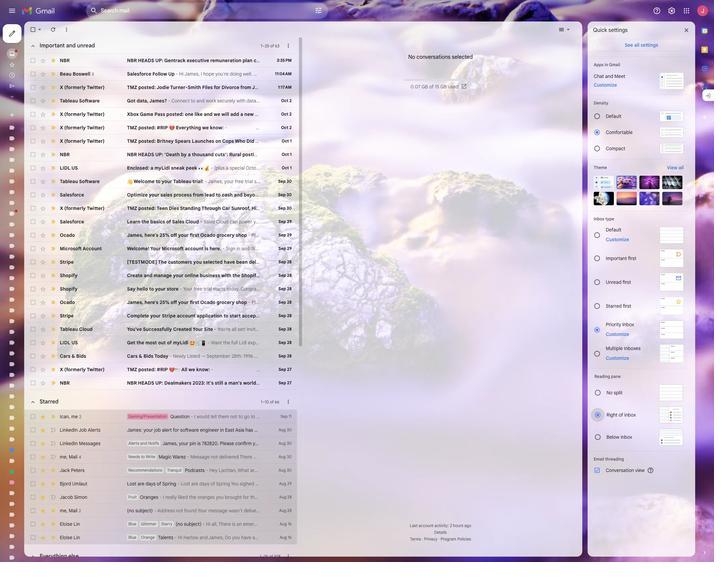 Task type: describe. For each thing, give the bounding box(es) containing it.
me , mail 2
[[60, 508, 81, 514]]

support image
[[653, 7, 661, 15]]

29 for welcome! your microsoft account is here. -
[[287, 246, 292, 251]]

has
[[246, 427, 253, 433]]

sunroof,
[[231, 205, 251, 211]]

your left email
[[253, 441, 263, 447]]

- right site
[[214, 326, 216, 333]]

- left hi
[[175, 535, 177, 541]]

shop for sep 28
[[236, 300, 247, 306]]

0 vertical spatial inbox
[[594, 217, 605, 222]]

1 horizontal spatial out
[[291, 152, 298, 158]]

6 (formerly from the top
[[64, 367, 86, 373]]

- right today
[[170, 353, 172, 359]]

advanced search options image
[[312, 4, 325, 17]]

sep inside starred "tab panel"
[[281, 414, 288, 419]]

nbr inside nbr heads up: gentrack executive remuneration plan criticised by shareholders link
[[127, 57, 137, 64]]

simon
[[74, 495, 87, 501]]

sep 27 for x (formerly twitter)
[[279, 367, 292, 372]]

your down 'sales'
[[178, 232, 189, 238]]

1 horizontal spatial selected
[[452, 54, 473, 61]]

hits
[[252, 205, 261, 211]]

customize button for multiple inboxes
[[602, 354, 634, 362]]

1 horizontal spatial (no subject) -
[[176, 521, 206, 528]]

1 horizontal spatial your
[[193, 326, 203, 333]]

3 row from the top
[[24, 81, 297, 94]]

- right here.
[[223, 246, 225, 252]]

- up deleted on the left top of page
[[248, 232, 251, 238]]

below inbox
[[607, 434, 633, 440]]

with
[[221, 273, 231, 279]]

blue for (no subject) -
[[128, 522, 136, 527]]

of right days
[[157, 481, 161, 487]]

your left the sales
[[149, 192, 159, 198]]

salesforce for sep 29
[[60, 219, 84, 225]]

– inside starred "tab panel"
[[263, 400, 265, 405]]

💔 image
[[169, 367, 175, 373]]

oct 1 for af...
[[282, 139, 292, 144]]

5 row from the top
[[24, 108, 297, 121]]

customize for default
[[606, 237, 629, 243]]

harlow
[[184, 535, 198, 541]]

have inside starred "tab panel"
[[241, 535, 251, 541]]

- right store
[[180, 286, 182, 292]]

x for tmz posted: teen dies standing through car sunroof, hits concrete be...
[[60, 205, 63, 211]]

all for view
[[679, 165, 684, 171]]

of left the 15
[[429, 84, 434, 90]]

james, up complete
[[127, 300, 143, 306]]

job
[[79, 427, 87, 433]]

#rip for sep
[[157, 367, 168, 373]]

oct down driven on the top left of the page
[[282, 165, 289, 170]]

- right warez
[[187, 454, 189, 460]]

game
[[255, 111, 268, 117]]

conversation
[[606, 468, 634, 474]]

cops
[[222, 138, 234, 144]]

bids for cars & bids
[[76, 353, 86, 359]]

(formerly for tmz posted: britney spears launches on cops who did welfare check af...
[[64, 138, 86, 144]]

spears
[[175, 138, 191, 144]]

1 vertical spatial mylidl
[[173, 340, 188, 346]]

0 vertical spatial salesforce
[[127, 71, 151, 77]]

6 x (formerly twitter) from the top
[[60, 367, 105, 373]]

twitter) for tmz posted: teen dies standing through car sunroof, hits concrete be...
[[87, 205, 105, 211]]

to inside needs to write magic warez -
[[141, 455, 145, 460]]

1 · from the left
[[422, 537, 423, 542]]

the right get
[[137, 340, 144, 346]]

oct up check
[[281, 125, 288, 130]]

8 sep 28 from the top
[[279, 354, 292, 359]]

1 vertical spatial (no
[[176, 521, 183, 528]]

starry
[[161, 522, 172, 527]]

1 – 25 of 63
[[261, 43, 280, 48]]

- right podcasts on the left of page
[[206, 468, 208, 474]]

stripe for [testmode] the customers you selected have been deleted
[[60, 259, 74, 265]]

below
[[607, 434, 620, 440]]

33 row from the top
[[24, 504, 297, 518]]

sep 29 for learn the basics of sales cloud -
[[279, 219, 292, 224]]

1 vertical spatial inbox
[[621, 434, 633, 440]]

please
[[220, 441, 234, 447]]

m&a
[[263, 380, 274, 386]]

james, down learn
[[127, 232, 143, 238]]

sneak
[[171, 165, 185, 171]]

2 horizontal spatial for
[[243, 495, 249, 501]]

to right hello on the left bottom of page
[[149, 286, 154, 292]]

eloise lin for (no
[[60, 521, 80, 528]]

782820.
[[202, 441, 219, 447]]

say
[[127, 286, 136, 292]]

0.07
[[411, 84, 421, 90]]

plan
[[243, 57, 253, 64]]

- right 🛒 image
[[206, 340, 211, 346]]

👀 image
[[198, 166, 204, 171]]

0 horizontal spatial mylidl
[[155, 165, 170, 171]]

1 vertical spatial out
[[158, 340, 166, 346]]

row containing bjord umlaut
[[24, 477, 297, 491]]

the right liked
[[189, 495, 196, 501]]

blue for talents - hi harlow and james, do you have any hidden talents? best, eloise
[[128, 535, 136, 540]]

your up the sales
[[162, 179, 172, 185]]

the right with
[[233, 273, 240, 279]]

selected inside important and unread tab panel
[[203, 259, 223, 265]]

eloise for talents
[[60, 535, 72, 541]]

account for is
[[185, 246, 204, 252]]

here.
[[210, 246, 221, 252]]

address
[[276, 441, 293, 447]]

eloise right best,
[[308, 535, 320, 541]]

9 row from the top
[[24, 161, 297, 175]]

1 down af...
[[290, 165, 292, 170]]

tmz for spears
[[127, 138, 137, 144]]

oct down check
[[282, 152, 289, 157]]

jackson
[[270, 84, 289, 90]]

customize inside chat and meet customize
[[594, 82, 617, 88]]

- up "accepting"
[[248, 300, 251, 306]]

jodie
[[157, 84, 169, 90]]

29 row from the top
[[24, 451, 297, 464]]

2 · from the left
[[439, 537, 440, 542]]

inbox type
[[594, 217, 615, 222]]

0 vertical spatial (no
[[127, 508, 134, 514]]

days
[[146, 481, 156, 487]]

customize for multiple inboxes
[[606, 355, 629, 361]]

16 for talents - hi harlow and james, do you have any hidden talents? best, eloise
[[288, 535, 292, 540]]

25 for important and unread
[[265, 43, 269, 48]]

x for xbox game pass posted: one like and we will add a new game
[[60, 111, 63, 117]]

6 x from the top
[[60, 367, 63, 373]]

posted: inside xbox game pass posted: one like and we will add a new game link
[[166, 111, 184, 117]]

meet
[[615, 73, 626, 79]]

a inside xbox game pass posted: one like and we will add a new game link
[[240, 111, 243, 117]]

compact
[[606, 146, 626, 152]]

x (formerly twitter) for tmz posted: teen dies standing through car sunroof, hits concrete be...
[[60, 205, 105, 211]]

nbr heads up: dealmakers 2023: it's still a man's world in m&a link
[[127, 380, 274, 387]]

no split
[[607, 390, 623, 396]]

30 for linkedin job alerts
[[287, 428, 292, 433]]

25 row from the top
[[24, 377, 297, 390]]

x for tmz posted: jodie turner-smith files for divorce from joshua jackson
[[60, 84, 63, 90]]

- right 👀 icon
[[210, 165, 214, 171]]

james: your job alert for software engineer in east asia has been created link
[[127, 427, 283, 434]]

- down tmz posted: teen dies standing through car sunroof, hits concrete be...
[[200, 219, 202, 225]]

first for unread first
[[623, 279, 631, 285]]

11:04 am
[[275, 71, 292, 76]]

quick settings element
[[593, 27, 628, 39]]

online
[[185, 273, 199, 279]]

your left "job"
[[144, 427, 153, 433]]

sep 29 for james, here's 25% off your first ocado grocery shop -
[[279, 233, 292, 238]]

sep 29 for welcome! your microsoft account is here. -
[[279, 246, 292, 251]]

everything else button
[[26, 550, 81, 563]]

your down store
[[178, 300, 189, 306]]

2 tmz from the top
[[127, 125, 137, 131]]

all
[[181, 367, 187, 373]]

linkedin for linkedin messages
[[60, 441, 78, 447]]

to right welcome
[[156, 179, 161, 185]]

0 horizontal spatial from
[[193, 192, 204, 198]]

- left "i"
[[160, 495, 162, 501]]

manage
[[154, 273, 172, 279]]

aug 30 for linkedin job alerts
[[279, 428, 292, 433]]

off for sep 29
[[171, 232, 177, 238]]

- right spring
[[178, 481, 180, 487]]

- down will
[[224, 125, 228, 131]]

dealmakers
[[164, 380, 191, 386]]

james, left "do"
[[209, 535, 224, 541]]

today
[[154, 353, 168, 359]]

- right up
[[176, 71, 178, 77]]

3 twitter) from the top
[[87, 125, 105, 131]]

1 default from the top
[[606, 113, 622, 119]]

7 row from the top
[[24, 134, 299, 148]]

bids for cars & bids today -
[[144, 353, 153, 359]]

hidden
[[261, 535, 276, 541]]

alerts and notifs james, your pin is 782820. please confirm your email address
[[128, 441, 293, 447]]

from inside "link"
[[241, 84, 251, 90]]

did
[[247, 138, 254, 144]]

posted: inside tmz posted: britney spears launches on cops who did welfare check af... link
[[138, 138, 156, 144]]

settings inside the quick settings element
[[609, 27, 628, 34]]

fruit oranges - i really liked the oranges you brought for the party!
[[128, 495, 271, 501]]

job
[[154, 427, 161, 433]]

it's
[[207, 380, 214, 386]]

confirm
[[235, 441, 252, 447]]

0 horizontal spatial subject)
[[135, 508, 153, 514]]

salesforce for sep 30
[[60, 192, 84, 198]]

cuts':
[[215, 152, 228, 158]]

email threading
[[594, 457, 624, 462]]

29 for learn the basics of sales cloud -
[[287, 219, 292, 224]]

welcome!
[[127, 246, 149, 252]]

grocery for sep 28
[[217, 300, 235, 306]]

inbox section options image
[[285, 399, 292, 405]]

nbr heads up: 'death by a thousand cuts': rural posties being driven out
[[127, 152, 298, 158]]

and right cash
[[234, 192, 243, 198]]

program
[[441, 537, 457, 542]]

turner-
[[170, 84, 188, 90]]

see
[[625, 42, 633, 48]]

beau boswell 3
[[60, 71, 94, 77]]

ocado up here.
[[200, 232, 216, 238]]

is inside starred "tab panel"
[[197, 441, 201, 447]]

row containing beau boswell
[[24, 67, 297, 81]]

- down 💰 image
[[203, 179, 208, 185]]

xbox game pass posted: one like and we will add a new game link
[[127, 111, 268, 118]]

4 sep 28 from the top
[[279, 300, 292, 305]]

important and unread tab panel
[[24, 38, 314, 390]]

sales
[[161, 192, 172, 198]]

[testmode] the customers you selected have been deleted
[[127, 259, 266, 265]]

everything we know:
[[175, 125, 224, 131]]

of left 63
[[270, 43, 274, 48]]

1 up criticised
[[261, 43, 262, 48]]

lidl for enclosed: a mylidl sneak peek
[[60, 165, 70, 171]]

2 vertical spatial ,
[[66, 508, 68, 514]]

right
[[607, 412, 618, 418]]

🛒 image
[[195, 341, 201, 346]]

software
[[180, 427, 199, 433]]

your left pin on the left bottom
[[179, 441, 188, 447]]

- right "james?"
[[168, 98, 170, 104]]

of down you've successfully created your site -
[[167, 340, 172, 346]]

me for magic warez
[[60, 454, 66, 460]]

stripe up you've successfully created your site -
[[162, 313, 176, 319]]

display density element
[[594, 101, 684, 106]]

🕊 image
[[175, 367, 180, 373]]

heads for 'death
[[138, 152, 154, 158]]

ocado up complete your stripe account application to start accepting payments link
[[200, 300, 216, 306]]

james: your job alert for software engineer in east asia has been created
[[127, 427, 283, 433]]

0 horizontal spatial (no subject) -
[[127, 508, 157, 514]]

settings inside see all settings button
[[641, 42, 659, 48]]

best,
[[295, 535, 306, 541]]

and inside button
[[66, 42, 76, 49]]

2 vertical spatial you
[[232, 535, 240, 541]]

everything for everything we know:
[[176, 125, 201, 131]]

important and unread
[[40, 42, 95, 49]]

1 vertical spatial cloud
[[79, 326, 93, 333]]

a right enclosed:
[[151, 165, 153, 171]]

1 vertical spatial you
[[216, 495, 224, 501]]

magic
[[159, 454, 172, 460]]

3 oct 1 from the top
[[282, 165, 292, 170]]

35 row from the top
[[24, 531, 320, 545]]

account inside last account activity: 2 hours ago details terms · privacy · program policies
[[419, 523, 434, 529]]

posted: inside tmz posted: teen dies standing through car sunroof, hits concrete be... link
[[138, 205, 156, 211]]

- right question
[[191, 414, 193, 420]]

30 for linkedin messages
[[287, 441, 292, 446]]

your left online at the left of the page
[[173, 273, 184, 279]]

heads for dealmakers
[[138, 380, 154, 386]]

oct right game
[[281, 112, 288, 117]]

7 sep 28 from the top
[[279, 340, 292, 345]]

to left the start
[[224, 313, 229, 319]]

tmz posted: #rip for sep
[[127, 367, 169, 373]]

being
[[261, 152, 273, 158]]

posted: down cars & bids today -
[[138, 367, 156, 373]]

jack
[[60, 468, 70, 474]]

0 vertical spatial me
[[71, 414, 78, 420]]

conversation view
[[606, 468, 645, 474]]

the right learn
[[142, 219, 149, 225]]

🤩 image
[[190, 341, 195, 346]]

11
[[289, 414, 292, 419]]

and right "create"
[[144, 273, 152, 279]]

game
[[140, 111, 153, 117]]

cars & bids today -
[[127, 353, 173, 359]]

5 tmz from the top
[[127, 367, 137, 373]]

30 for salesforce
[[287, 192, 292, 197]]

of left 'sales'
[[166, 219, 171, 225]]

– for and
[[262, 43, 265, 48]]

cars for cars & bids today -
[[127, 353, 138, 359]]

8 row from the top
[[24, 148, 298, 161]]

1 left 328
[[260, 554, 261, 559]]

type
[[606, 217, 615, 222]]

gmail
[[609, 62, 621, 67]]

ocado up the tableau cloud
[[60, 300, 75, 306]]

mail for magic warez
[[69, 454, 78, 460]]

enclosed: a mylidl sneak peek
[[127, 165, 198, 171]]

and right harlow
[[200, 535, 208, 541]]

20 row from the top
[[24, 309, 297, 323]]

– for else
[[261, 554, 264, 559]]

oct left af...
[[282, 139, 289, 144]]

2 oct 2 from the top
[[281, 112, 292, 117]]

27 for nbr
[[287, 381, 292, 386]]

0 horizontal spatial alerts
[[88, 427, 100, 433]]

1 row from the top
[[24, 54, 314, 67]]

james, down alert
[[163, 441, 178, 447]]

no for no conversations selected
[[408, 54, 415, 61]]

posted: inside the tmz posted: jodie turner-smith files for divorce from joshua jackson "link"
[[138, 84, 156, 90]]

we inside xbox game pass posted: one like and we will add a new game link
[[214, 111, 220, 117]]

settings image
[[668, 7, 676, 15]]

payments
[[266, 313, 289, 319]]

beau
[[60, 71, 72, 77]]

[testmode]
[[127, 259, 157, 265]]

split
[[614, 390, 623, 396]]

boswell
[[73, 71, 90, 77]]

ocado up microsoft account
[[60, 232, 75, 238]]

glimmer
[[141, 522, 157, 527]]

2 default from the top
[[606, 227, 622, 233]]

6 30 from the top
[[287, 455, 292, 460]]

4 row from the top
[[24, 94, 297, 108]]

(formerly for tmz posted: jodie turner-smith files for divorce from joshua jackson
[[64, 84, 86, 90]]

is inside important and unread tab panel
[[205, 246, 209, 252]]

💰 image
[[204, 166, 210, 171]]

nbr heads up: gentrack executive remuneration plan criticised by shareholders link
[[127, 57, 314, 64]]

know: for everything we know:
[[210, 125, 224, 131]]

of right 10
[[270, 400, 274, 405]]

18 row from the top
[[24, 282, 297, 296]]

row containing ican
[[24, 410, 297, 424]]

💔 image
[[169, 125, 175, 131]]

1 gb from the left
[[422, 84, 428, 90]]

customers
[[168, 259, 192, 265]]

[testmode] the customers you selected have been deleted link
[[127, 259, 266, 266]]

east
[[225, 427, 234, 433]]

email
[[264, 441, 275, 447]]

1 horizontal spatial cloud
[[186, 219, 199, 225]]

sep 30 for beyond
[[278, 192, 292, 197]]

14 row from the top
[[24, 229, 297, 242]]

get
[[127, 340, 135, 346]]

and right like
[[204, 111, 213, 117]]

your left store
[[155, 286, 166, 292]]

search mail image
[[88, 5, 100, 17]]

34 row from the top
[[24, 518, 297, 531]]

see all settings button
[[593, 39, 690, 51]]

0.07 gb of 15 gb used
[[411, 84, 459, 90]]

site
[[204, 326, 213, 333]]

your up successfully at the left
[[150, 313, 161, 319]]

the left party!
[[250, 495, 257, 501]]

1 microsoft from the left
[[60, 246, 82, 252]]

2 inside last account activity: 2 hours ago details terms · privacy · program policies
[[450, 523, 452, 529]]

james, here's 25% off your first ocado grocery shop - for sep 29
[[127, 232, 252, 238]]

1 horizontal spatial subject)
[[184, 521, 202, 528]]

6 row from the top
[[24, 121, 297, 134]]

us for get the most out of mylidl
[[71, 340, 78, 346]]



Task type: locate. For each thing, give the bounding box(es) containing it.
of right right
[[619, 412, 623, 418]]

1 vertical spatial have
[[241, 535, 251, 541]]

off down store
[[171, 300, 177, 306]]

lead
[[205, 192, 215, 198]]

1 aug 16 from the top
[[280, 522, 292, 527]]

subject) up 'glimmer'
[[135, 508, 153, 514]]

sep 30 up be... on the top left
[[278, 192, 292, 197]]

0 vertical spatial you
[[193, 259, 202, 265]]

say hello to your store -
[[127, 286, 183, 292]]

0 vertical spatial account
[[185, 246, 204, 252]]

by inside nbr heads up: gentrack executive remuneration plan criticised by shareholders link
[[277, 57, 282, 64]]

lidl us for enclosed:
[[60, 165, 78, 171]]

2 twitter) from the top
[[87, 111, 105, 117]]

fruit
[[128, 495, 137, 500]]

lin for talents
[[74, 535, 80, 541]]

tmz posted: jodie turner-smith files for divorce from joshua jackson
[[127, 84, 289, 90]]

30 row from the top
[[24, 464, 297, 477]]

0 vertical spatial sep 29
[[279, 219, 292, 224]]

remuneration
[[211, 57, 242, 64]]

4 aug 30 from the top
[[279, 468, 292, 473]]

0 vertical spatial tmz posted: #rip
[[127, 125, 169, 131]]

and inside alerts and notifs james, your pin is 782820. please confirm your email address
[[140, 441, 147, 446]]

up: for 'death
[[155, 152, 163, 158]]

first up complete your stripe account application to start accepting payments
[[190, 300, 199, 306]]

2 aug 30 from the top
[[279, 441, 292, 446]]

tmz posted: teen dies standing through car sunroof, hits concrete be... link
[[127, 205, 295, 212]]

alerts
[[88, 427, 100, 433], [128, 441, 139, 446]]

19 row from the top
[[24, 296, 297, 309]]

1 bids from the left
[[76, 353, 86, 359]]

4 tmz from the top
[[127, 205, 137, 211]]

1 vertical spatial 27
[[287, 381, 292, 386]]

important inside important and unread button
[[40, 42, 65, 49]]

2 sep 30 from the top
[[278, 192, 292, 197]]

5 x from the top
[[60, 205, 63, 211]]

None checkbox
[[30, 57, 36, 64], [30, 71, 36, 77], [30, 98, 36, 104], [30, 124, 36, 131], [30, 151, 36, 158], [30, 178, 36, 185], [30, 192, 36, 198], [30, 205, 36, 212], [30, 219, 36, 225], [30, 245, 36, 252], [30, 259, 36, 266], [30, 299, 36, 306], [30, 313, 36, 319], [30, 340, 36, 346], [30, 353, 36, 360], [30, 380, 36, 387], [30, 414, 36, 420], [30, 427, 36, 434], [30, 494, 36, 501], [30, 535, 36, 541], [30, 57, 36, 64], [30, 71, 36, 77], [30, 98, 36, 104], [30, 124, 36, 131], [30, 151, 36, 158], [30, 178, 36, 185], [30, 192, 36, 198], [30, 205, 36, 212], [30, 219, 36, 225], [30, 245, 36, 252], [30, 259, 36, 266], [30, 299, 36, 306], [30, 313, 36, 319], [30, 340, 36, 346], [30, 353, 36, 360], [30, 380, 36, 387], [30, 414, 36, 420], [30, 427, 36, 434], [30, 494, 36, 501], [30, 535, 36, 541]]

(formerly for xbox game pass posted: one like and we will add a new game
[[64, 111, 86, 117]]

tab list
[[696, 22, 714, 538]]

starred for starred
[[40, 399, 59, 405]]

row down "i"
[[24, 504, 297, 518]]

row containing microsoft account
[[24, 242, 297, 256]]

0 vertical spatial (no subject) -
[[127, 508, 157, 514]]

25% for sep 29
[[160, 232, 170, 238]]

24 row from the top
[[24, 363, 297, 377]]

- up it's
[[210, 367, 215, 373]]

2 16 from the top
[[288, 535, 292, 540]]

1 inside starred "tab panel"
[[261, 400, 263, 405]]

follow link to manage storage image
[[461, 83, 468, 90]]

in inside important and unread tab panel
[[257, 380, 262, 386]]

nbr inside nbr heads up: dealmakers 2023: it's still a man's world in m&a link
[[127, 380, 137, 386]]

mail for -
[[69, 508, 78, 514]]

32 row from the top
[[24, 491, 297, 504]]

1 x from the top
[[60, 84, 63, 90]]

2 inside ican , me 2
[[79, 414, 81, 419]]

1 vertical spatial 25
[[264, 554, 268, 559]]

pane
[[612, 374, 621, 379]]

sales
[[172, 219, 184, 225]]

we left will
[[214, 111, 220, 117]]

oct 1 down check
[[282, 152, 292, 157]]

main content
[[24, 22, 583, 563]]

no for no split
[[607, 390, 613, 396]]

0 vertical spatial –
[[262, 43, 265, 48]]

, for question
[[69, 414, 70, 420]]

linkedin for linkedin job alerts
[[60, 427, 78, 433]]

1 aug 28 from the top
[[279, 495, 292, 500]]

lin down me , mail 2
[[74, 521, 80, 528]]

tableau software for sep 30
[[60, 179, 100, 185]]

2 here's from the top
[[145, 300, 159, 306]]

app
[[260, 273, 269, 279]]

toggle split pane mode image
[[558, 26, 565, 33]]

1 vertical spatial your
[[193, 326, 203, 333]]

1 horizontal spatial by
[[277, 57, 282, 64]]

welcome! your microsoft account is here. -
[[127, 246, 226, 252]]

1 tmz from the top
[[127, 84, 137, 90]]

0 vertical spatial tableau software
[[60, 98, 100, 104]]

row up "i"
[[24, 477, 297, 491]]

0 vertical spatial ,
[[69, 414, 70, 420]]

1 right driven on the top left of the page
[[290, 152, 292, 157]]

row down needs to write magic warez - at the bottom of the page
[[24, 464, 297, 477]]

lidl us
[[60, 165, 78, 171], [60, 340, 78, 346]]

by right 'death
[[181, 152, 187, 158]]

0 horizontal spatial you
[[193, 259, 202, 265]]

2 horizontal spatial you
[[232, 535, 240, 541]]

customize button for priority inbox
[[602, 330, 634, 338]]

0 vertical spatial shop
[[236, 232, 247, 238]]

cars for cars & bids
[[60, 353, 70, 359]]

starred for starred first
[[606, 303, 622, 309]]

0 vertical spatial know:
[[210, 125, 224, 131]]

starred first
[[606, 303, 632, 309]]

3 oct 2 from the top
[[281, 125, 292, 130]]

twitter) for xbox game pass posted: one like and we will add a new game
[[87, 111, 105, 117]]

and inside chat and meet customize
[[606, 73, 614, 79]]

theme element
[[594, 164, 607, 171]]

row up successfully at the left
[[24, 309, 297, 323]]

(formerly for tmz posted: teen dies standing through car sunroof, hits concrete be...
[[64, 205, 86, 211]]

no left conversations
[[408, 54, 415, 61]]

2 mail from the top
[[69, 508, 78, 514]]

x (formerly twitter) for xbox game pass posted: one like and we will add a new game
[[60, 111, 105, 117]]

0 vertical spatial cloud
[[186, 219, 199, 225]]

we for all we know:
[[189, 367, 195, 373]]

2 bids from the left
[[144, 353, 153, 359]]

sep 30
[[278, 179, 292, 184], [278, 192, 292, 197], [278, 206, 292, 211]]

0 horizontal spatial have
[[224, 259, 235, 265]]

1 (formerly from the top
[[64, 84, 86, 90]]

row
[[24, 54, 314, 67], [24, 67, 297, 81], [24, 81, 297, 94], [24, 94, 297, 108], [24, 108, 297, 121], [24, 121, 297, 134], [24, 134, 299, 148], [24, 148, 298, 161], [24, 161, 297, 175], [24, 175, 297, 188], [24, 188, 297, 202], [24, 202, 297, 215], [24, 215, 297, 229], [24, 229, 297, 242], [24, 242, 297, 256], [24, 256, 297, 269], [24, 269, 297, 282], [24, 282, 297, 296], [24, 296, 297, 309], [24, 309, 297, 323], [24, 323, 297, 336], [24, 336, 297, 350], [24, 350, 297, 363], [24, 363, 297, 377], [24, 377, 297, 390], [24, 410, 297, 424], [24, 424, 297, 437], [24, 437, 297, 451], [24, 451, 297, 464], [24, 464, 297, 477], [24, 477, 297, 491], [24, 491, 297, 504], [24, 504, 297, 518], [24, 518, 297, 531], [24, 531, 320, 545]]

5 sep 28 from the top
[[279, 313, 292, 318]]

tableau for sep 28
[[60, 326, 78, 333]]

1 horizontal spatial all
[[679, 165, 684, 171]]

2 james, here's 25% off your first ocado grocery shop - from the top
[[127, 300, 252, 306]]

everything inside button
[[40, 553, 67, 560]]

5 (formerly from the top
[[64, 205, 86, 211]]

, down jacob at bottom left
[[66, 508, 68, 514]]

inbox left type
[[594, 217, 605, 222]]

aug 16 up 'talents?'
[[280, 522, 292, 527]]

6 twitter) from the top
[[87, 367, 105, 373]]

posted: left teen
[[138, 205, 156, 211]]

james, here's 25% off your first ocado grocery shop -
[[127, 232, 252, 238], [127, 300, 252, 306]]

of left 328
[[269, 554, 273, 559]]

is
[[205, 246, 209, 252], [197, 441, 201, 447]]

1 vertical spatial by
[[181, 152, 187, 158]]

eloise
[[60, 521, 72, 528], [60, 535, 72, 541], [308, 535, 320, 541]]

3 aug 30 from the top
[[279, 455, 292, 460]]

2 vertical spatial heads
[[138, 380, 154, 386]]

up: left dealmakers
[[155, 380, 163, 386]]

me up jack
[[60, 454, 66, 460]]

2 software from the top
[[79, 179, 100, 185]]

process
[[174, 192, 192, 198]]

2 inside me , mail 2
[[79, 509, 81, 514]]

0 vertical spatial eloise lin
[[60, 521, 80, 528]]

program policies link
[[441, 537, 471, 542]]

(no down fruit
[[127, 508, 134, 514]]

us for enclosed: a mylidl sneak peek
[[71, 165, 78, 171]]

posted: up got data, james? -
[[138, 84, 156, 90]]

your up the
[[150, 246, 161, 252]]

1 horizontal spatial everything
[[176, 125, 201, 131]]

by inside nbr heads up: 'death by a thousand cuts': rural posties being driven out link
[[181, 152, 187, 158]]

on
[[216, 138, 221, 144]]

0 vertical spatial james, here's 25% off your first ocado grocery shop -
[[127, 232, 252, 238]]

63
[[275, 43, 280, 48]]

important
[[40, 42, 65, 49], [606, 255, 627, 261]]

1 horizontal spatial no
[[607, 390, 613, 396]]

3 up: from the top
[[155, 380, 163, 386]]

starred inside starred button
[[40, 399, 59, 405]]

for inside the tmz posted: jodie turner-smith files for divorce from joshua jackson "link"
[[214, 84, 221, 90]]

2 aug 16 from the top
[[280, 535, 292, 540]]

alerts inside alerts and notifs james, your pin is 782820. please confirm your email address
[[128, 441, 139, 446]]

📱 image
[[201, 341, 206, 346]]

1 vertical spatial from
[[193, 192, 204, 198]]

mylidl
[[155, 165, 170, 171], [173, 340, 188, 346]]

grocery for sep 29
[[217, 232, 235, 238]]

3 30 from the top
[[287, 206, 292, 211]]

more image
[[63, 26, 70, 33]]

jack peters
[[60, 468, 85, 474]]

& for cars & bids
[[72, 353, 75, 359]]

1 horizontal spatial &
[[139, 353, 142, 359]]

here's for sep 28
[[145, 300, 159, 306]]

beyond
[[244, 192, 261, 198]]

aug 28 for oranges
[[279, 495, 292, 500]]

aug 16 for (no subject) -
[[280, 522, 292, 527]]

starred tab panel
[[24, 390, 320, 545]]

customize for priority inbox
[[606, 331, 629, 337]]

1 vertical spatial salesforce
[[60, 192, 84, 198]]

0 vertical spatial is
[[205, 246, 209, 252]]

for inside james: your job alert for software engineer in east asia has been created link
[[173, 427, 179, 433]]

4 (formerly from the top
[[64, 138, 86, 144]]

aug 30
[[279, 428, 292, 433], [279, 441, 292, 446], [279, 455, 292, 460], [279, 468, 292, 473]]

1 vertical spatial in
[[257, 380, 262, 386]]

really
[[165, 495, 177, 501]]

0 vertical spatial heads
[[138, 57, 154, 64]]

refresh image
[[50, 26, 56, 33]]

cloud
[[186, 219, 199, 225], [79, 326, 93, 333]]

aug 30 for linkedin messages
[[279, 441, 292, 446]]

1 horizontal spatial inbox
[[623, 322, 635, 328]]

lidl
[[60, 165, 70, 171], [60, 340, 70, 346]]

tableau for sep 30
[[60, 179, 78, 185]]

1 horizontal spatial is
[[205, 246, 209, 252]]

main content containing important and unread
[[24, 22, 583, 563]]

lidl us for get
[[60, 340, 78, 346]]

accepting
[[242, 313, 265, 319]]

tmz posted: #rip for oct
[[127, 125, 169, 131]]

row down basics
[[24, 229, 297, 242]]

x (formerly twitter) for tmz posted: britney spears launches on cops who did welfare check af...
[[60, 138, 105, 144]]

eloise down me , mail 2
[[60, 521, 72, 528]]

out right driven on the top left of the page
[[291, 152, 298, 158]]

created
[[173, 326, 192, 333]]

been right "has"
[[254, 427, 265, 433]]

deleted
[[249, 259, 266, 265]]

row containing jack peters
[[24, 464, 297, 477]]

0 vertical spatial alerts
[[88, 427, 100, 433]]

up: for dealmakers
[[155, 380, 163, 386]]

1 vertical spatial tableau software
[[60, 179, 100, 185]]

tmz for dies
[[127, 205, 137, 211]]

1 vertical spatial up:
[[155, 152, 163, 158]]

1 lidl us from the top
[[60, 165, 78, 171]]

a inside nbr heads up: dealmakers 2023: it's still a man's world in m&a link
[[225, 380, 227, 386]]

know: for all we know:
[[196, 367, 210, 373]]

0 horizontal spatial settings
[[609, 27, 628, 34]]

shop for sep 29
[[236, 232, 247, 238]]

26 row from the top
[[24, 410, 297, 424]]

software for oct 2
[[79, 98, 100, 104]]

row down 'notifs'
[[24, 451, 297, 464]]

2 vertical spatial in
[[220, 427, 224, 433]]

1 horizontal spatial bids
[[144, 353, 153, 359]]

11 row from the top
[[24, 188, 297, 202]]

1 vertical spatial oct 2
[[281, 112, 292, 117]]

16 left best,
[[288, 535, 292, 540]]

start
[[230, 313, 241, 319]]

3 tmz from the top
[[127, 138, 137, 144]]

divorce
[[222, 84, 239, 90]]

data,
[[137, 98, 149, 104]]

you inside important and unread tab panel
[[193, 259, 202, 265]]

row down today
[[24, 363, 297, 377]]

2023:
[[193, 380, 205, 386]]

22 row from the top
[[24, 336, 297, 350]]

row containing jacob simon
[[24, 491, 297, 504]]

terms link
[[410, 537, 421, 542]]

inbox section options image right 328
[[285, 553, 292, 560]]

we for everything we know:
[[202, 125, 209, 131]]

0 vertical spatial 25
[[265, 43, 269, 48]]

25 left 328
[[264, 554, 268, 559]]

1 vertical spatial starred
[[40, 399, 59, 405]]

30 for tableau software
[[287, 179, 292, 184]]

no conversations selected
[[408, 54, 473, 61]]

know: up on
[[210, 125, 224, 131]]

& for cars & bids today -
[[139, 353, 142, 359]]

2 microsoft from the left
[[162, 246, 184, 252]]

tmz posted: #rip down 'game'
[[127, 125, 169, 131]]

0 vertical spatial inbox
[[625, 412, 636, 418]]

1 vertical spatial inbox
[[623, 322, 635, 328]]

learn
[[127, 219, 140, 225]]

0 horizontal spatial &
[[72, 353, 75, 359]]

first for important first
[[628, 255, 637, 261]]

1 vertical spatial (no subject) -
[[176, 521, 206, 528]]

oct 1 for driven
[[282, 152, 292, 157]]

follow
[[153, 71, 167, 77]]

add
[[231, 111, 239, 117]]

aug 30 up aug 29
[[279, 468, 292, 473]]

first up priority inbox
[[623, 303, 632, 309]]

0 horizontal spatial gb
[[422, 84, 428, 90]]

first up welcome! your microsoft account is here. -
[[190, 232, 199, 238]]

Search mail text field
[[101, 7, 296, 14]]

2 gb from the left
[[441, 84, 447, 90]]

29 for james, here's 25% off your first ocado grocery shop -
[[287, 233, 292, 238]]

0 vertical spatial aug 16
[[280, 522, 292, 527]]

27 for x (formerly twitter)
[[287, 367, 292, 372]]

29 for lost are days of spring -
[[287, 481, 292, 487]]

0 horizontal spatial microsoft
[[60, 246, 82, 252]]

1 sep 29 from the top
[[279, 219, 292, 224]]

been inside starred "tab panel"
[[254, 427, 265, 433]]

– inside important and unread tab panel
[[262, 43, 265, 48]]

1 horizontal spatial microsoft
[[162, 246, 184, 252]]

eloise lin up else
[[60, 535, 80, 541]]

account for application
[[177, 313, 196, 319]]

customize down priority inbox
[[606, 331, 629, 337]]

software for sep 30
[[79, 179, 100, 185]]

1 27 from the top
[[287, 367, 292, 372]]

1 right check
[[290, 139, 292, 144]]

13 row from the top
[[24, 215, 297, 229]]

jacob simon
[[60, 495, 87, 501]]

2 blue from the top
[[128, 535, 136, 540]]

me for -
[[60, 508, 66, 514]]

0 horizontal spatial inbox
[[594, 217, 605, 222]]

a inside nbr heads up: 'death by a thousand cuts': rural posties being driven out link
[[188, 152, 191, 158]]

cars down get
[[127, 353, 138, 359]]

row up "job"
[[24, 410, 297, 424]]

account up created
[[177, 313, 196, 319]]

,
[[69, 414, 70, 420], [66, 454, 68, 460], [66, 508, 68, 514]]

aug 28 for -
[[279, 508, 292, 513]]

3 x (formerly twitter) from the top
[[60, 125, 105, 131]]

3 (formerly from the top
[[64, 125, 86, 131]]

tableau for oct 2
[[60, 98, 78, 104]]

alerts down james:
[[128, 441, 139, 446]]

15
[[435, 84, 439, 90]]

all for see
[[635, 42, 640, 48]]

here's for sep 29
[[145, 232, 159, 238]]

email threading element
[[594, 457, 684, 462]]

oct down 1:17 am
[[281, 98, 288, 103]]

21 row from the top
[[24, 323, 297, 336]]

priority inbox
[[606, 322, 635, 328]]

2 sep 28 from the top
[[279, 273, 292, 278]]

complete your stripe account application to start accepting payments
[[127, 313, 289, 319]]

from left lead
[[193, 192, 204, 198]]

1 heads from the top
[[138, 57, 154, 64]]

- down oranges at the bottom left of page
[[154, 508, 156, 514]]

oct 2 right game
[[281, 112, 292, 117]]

cars down the tableau cloud
[[60, 353, 70, 359]]

16
[[288, 522, 292, 527], [288, 535, 292, 540]]

launches
[[192, 138, 214, 144]]

have inside [testmode] the customers you selected have been deleted link
[[224, 259, 235, 265]]

1 grocery from the top
[[217, 232, 235, 238]]

None checkbox
[[30, 26, 36, 33], [30, 84, 36, 91], [30, 111, 36, 118], [30, 138, 36, 145], [30, 165, 36, 171], [30, 232, 36, 239], [30, 272, 36, 279], [30, 286, 36, 293], [30, 326, 36, 333], [30, 366, 36, 373], [30, 440, 36, 447], [30, 454, 36, 461], [30, 467, 36, 474], [30, 481, 36, 488], [30, 508, 36, 514], [30, 521, 36, 528], [30, 26, 36, 33], [30, 84, 36, 91], [30, 111, 36, 118], [30, 138, 36, 145], [30, 165, 36, 171], [30, 232, 36, 239], [30, 272, 36, 279], [30, 286, 36, 293], [30, 326, 36, 333], [30, 366, 36, 373], [30, 440, 36, 447], [30, 454, 36, 461], [30, 467, 36, 474], [30, 481, 36, 488], [30, 508, 36, 514], [30, 521, 36, 528]]

driven
[[275, 152, 289, 158]]

0 vertical spatial 25%
[[160, 232, 170, 238]]

5 x (formerly twitter) from the top
[[60, 205, 105, 211]]

x for tmz posted: britney spears launches on cops who did welfare check af...
[[60, 138, 63, 144]]

through
[[202, 205, 221, 211]]

– left 66
[[263, 400, 265, 405]]

stripe for complete your stripe account application to start accepting payments
[[60, 313, 74, 319]]

heads up "salesforce follow up -"
[[138, 57, 154, 64]]

do
[[225, 535, 231, 541]]

0 vertical spatial sep 27
[[279, 367, 292, 372]]

1 vertical spatial james, here's 25% off your first ocado grocery shop -
[[127, 300, 252, 306]]

1 cars from the left
[[60, 353, 70, 359]]

question
[[170, 414, 190, 420]]

like
[[195, 111, 203, 117]]

2 linkedin from the top
[[60, 441, 78, 447]]

from left joshua
[[241, 84, 251, 90]]

3 x from the top
[[60, 125, 63, 131]]

30
[[287, 179, 292, 184], [287, 192, 292, 197], [287, 206, 292, 211], [287, 428, 292, 433], [287, 441, 292, 446], [287, 455, 292, 460], [287, 468, 292, 473]]

sep 11
[[281, 414, 292, 419]]

1 vertical spatial default
[[606, 227, 622, 233]]

inbox section options image
[[285, 42, 292, 49], [285, 553, 292, 560]]

& down the tableau cloud
[[72, 353, 75, 359]]

have up with
[[224, 259, 235, 265]]

aug 30 down sep 11
[[279, 428, 292, 433]]

0 vertical spatial 16
[[288, 522, 292, 527]]

0 vertical spatial subject)
[[135, 508, 153, 514]]

row down teen
[[24, 215, 297, 229]]

1 vertical spatial selected
[[203, 259, 223, 265]]

tmz posted: #rip down cars & bids today -
[[127, 367, 169, 373]]

row up the talents
[[24, 518, 297, 531]]

inbox section options image for everything else
[[285, 553, 292, 560]]

1 horizontal spatial we
[[202, 125, 209, 131]]

most
[[146, 340, 157, 346]]

row down pass
[[24, 121, 297, 134]]

email
[[594, 457, 604, 462]]

1 sep 28 from the top
[[279, 260, 292, 265]]

who
[[235, 138, 245, 144]]

0 vertical spatial off
[[171, 232, 177, 238]]

salesforce
[[127, 71, 151, 77], [60, 192, 84, 198], [60, 219, 84, 225]]

4 30 from the top
[[287, 428, 292, 433]]

, left 4 at bottom left
[[66, 454, 68, 460]]

party!
[[259, 495, 271, 501]]

ago
[[465, 523, 472, 529]]

0 vertical spatial software
[[79, 98, 100, 104]]

25 inside important and unread tab panel
[[265, 43, 269, 48]]

2 vertical spatial oct 2
[[281, 125, 292, 130]]

everything for everything else
[[40, 553, 67, 560]]

your
[[162, 179, 172, 185], [149, 192, 159, 198], [178, 232, 189, 238], [173, 273, 184, 279], [155, 286, 166, 292], [178, 300, 189, 306], [150, 313, 161, 319], [144, 427, 153, 433], [179, 441, 188, 447], [253, 441, 263, 447]]

1 horizontal spatial have
[[241, 535, 251, 541]]

settings
[[609, 27, 628, 34], [641, 42, 659, 48]]

subject)
[[135, 508, 153, 514], [184, 521, 202, 528]]

heads for gentrack
[[138, 57, 154, 64]]

10 row from the top
[[24, 175, 297, 188]]

29 inside starred "tab panel"
[[287, 481, 292, 487]]

0 vertical spatial by
[[277, 57, 282, 64]]

selected down here.
[[203, 259, 223, 265]]

0 vertical spatial no
[[408, 54, 415, 61]]

inbox section options image for important and unread
[[285, 42, 292, 49]]

xbox
[[127, 111, 139, 117]]

reading pane element
[[595, 374, 684, 379]]

navigation
[[0, 22, 81, 563]]

sep 27 for nbr
[[279, 381, 292, 386]]

1 blue from the top
[[128, 522, 136, 527]]

oct 2 for tmz posted: #rip
[[281, 125, 292, 130]]

gmail image
[[22, 4, 58, 17]]

tmz inside "link"
[[127, 84, 137, 90]]

1 oct 2 from the top
[[281, 98, 292, 103]]

unread first
[[606, 279, 631, 285]]

podcasts
[[185, 468, 205, 474]]

create and manage your online business with the shopify app link
[[127, 272, 269, 279]]

starred
[[606, 303, 622, 309], [40, 399, 59, 405]]

2 eloise lin from the top
[[60, 535, 80, 541]]

0 vertical spatial inbox section options image
[[285, 42, 292, 49]]

0 vertical spatial lin
[[74, 521, 80, 528]]

off for sep 28
[[171, 300, 177, 306]]

row up teen
[[24, 188, 297, 202]]

👋 image
[[127, 179, 133, 185]]

aug 16 for talents - hi harlow and james, do you have any hidden talents? best, eloise
[[280, 535, 292, 540]]

up:
[[155, 57, 163, 64], [155, 152, 163, 158], [155, 380, 163, 386]]

grocery up the start
[[217, 300, 235, 306]]

6 sep 28 from the top
[[279, 327, 292, 332]]

1 16 from the top
[[288, 522, 292, 527]]

optimize your sales process from lead to cash and beyond link
[[127, 192, 261, 198]]

2 lidl from the top
[[60, 340, 70, 346]]

12 row from the top
[[24, 202, 297, 215]]

row down gaming/presentation question -
[[24, 424, 297, 437]]

16 row from the top
[[24, 256, 297, 269]]

conversations
[[417, 54, 451, 61]]

16 for (no subject) -
[[288, 522, 292, 527]]

row down "follow"
[[24, 81, 297, 94]]

been inside important and unread tab panel
[[236, 259, 248, 265]]

0 vertical spatial been
[[236, 259, 248, 265]]

twitter) for tmz posted: britney spears launches on cops who did welfare check af...
[[87, 138, 105, 144]]

2 vertical spatial account
[[419, 523, 434, 529]]

customize button for chat and meet
[[590, 81, 621, 89]]

2 up: from the top
[[155, 152, 163, 158]]

subject) up harlow
[[184, 521, 202, 528]]

25% for sep 28
[[160, 300, 170, 306]]

tableau software for oct 2
[[60, 98, 100, 104]]

x (formerly twitter) for tmz posted: jodie turner-smith files for divorce from joshua jackson
[[60, 84, 105, 90]]

2 vertical spatial salesforce
[[60, 219, 84, 225]]

customize button for default
[[602, 236, 634, 244]]

oranges
[[198, 495, 215, 501]]

25% down 'learn the basics of sales cloud -'
[[160, 232, 170, 238]]

1 & from the left
[[72, 353, 75, 359]]

optimize
[[127, 192, 148, 198]]

lost are days of spring -
[[127, 481, 181, 487]]

2 sep 27 from the top
[[279, 381, 292, 386]]

complete
[[127, 313, 149, 319]]

lost
[[127, 481, 136, 487]]

inbox right priority
[[623, 322, 635, 328]]

row containing tableau cloud
[[24, 323, 297, 336]]

row containing linkedin messages
[[24, 437, 297, 451]]

lin for (no subject)
[[74, 521, 80, 528]]

2 27 from the top
[[287, 381, 292, 386]]

lidl for get the most out of mylidl
[[60, 340, 70, 346]]

bids left today
[[144, 353, 153, 359]]

3 sep 28 from the top
[[279, 286, 292, 292]]

posted: down 'game'
[[138, 125, 156, 131]]

2 aug 28 from the top
[[279, 508, 292, 513]]

1 vertical spatial #rip
[[157, 367, 168, 373]]

0 vertical spatial selected
[[452, 54, 473, 61]]

, for to
[[66, 454, 68, 460]]

lin up else
[[74, 535, 80, 541]]

main menu image
[[8, 7, 16, 15]]

to right lead
[[216, 192, 221, 198]]

0 vertical spatial lidl us
[[60, 165, 78, 171]]

0 vertical spatial blue
[[128, 522, 136, 527]]

1 tableau software from the top
[[60, 98, 100, 104]]

row containing cars & bids
[[24, 350, 297, 363]]

inbox right right
[[625, 412, 636, 418]]

1 vertical spatial grocery
[[217, 300, 235, 306]]

out right most
[[158, 340, 166, 346]]

, up linkedin job alerts
[[69, 414, 70, 420]]

0 vertical spatial lidl
[[60, 165, 70, 171]]

1 off from the top
[[171, 232, 177, 238]]

0 vertical spatial your
[[150, 246, 161, 252]]

1 aug 30 from the top
[[279, 428, 292, 433]]

2 vertical spatial oct 1
[[282, 165, 292, 170]]

nbr inside nbr heads up: 'death by a thousand cuts': rural posties being driven out link
[[127, 152, 137, 158]]

row containing linkedin job alerts
[[24, 424, 297, 437]]

0 horizontal spatial been
[[236, 259, 248, 265]]

2 x from the top
[[60, 111, 63, 117]]

in inside starred "tab panel"
[[220, 427, 224, 433]]

tmz posted: teen dies standing through car sunroof, hits concrete be...
[[127, 205, 295, 211]]

28 row from the top
[[24, 437, 297, 451]]

inbox type element
[[594, 217, 684, 222]]

0 horizontal spatial no
[[408, 54, 415, 61]]

1 vertical spatial subject)
[[184, 521, 202, 528]]

1 – 25 of 328
[[260, 554, 281, 559]]

1 sep 30 from the top
[[278, 179, 292, 184]]

0 vertical spatial in
[[605, 62, 609, 67]]

heads down cars & bids today -
[[138, 380, 154, 386]]

everything inside important and unread tab panel
[[176, 125, 201, 131]]

james, here's 25% off your first ocado grocery shop - for sep 28
[[127, 300, 252, 306]]

aug 30 right email
[[279, 441, 292, 446]]

1 vertical spatial all
[[679, 165, 684, 171]]

twitter) for tmz posted: jodie turner-smith files for divorce from joshua jackson
[[87, 84, 105, 90]]

17 row from the top
[[24, 269, 297, 282]]

dies
[[169, 205, 179, 211]]

microsoft up the customers
[[162, 246, 184, 252]]

1 vertical spatial me
[[60, 454, 66, 460]]

multiple inboxes
[[606, 345, 641, 352]]

to left write
[[141, 455, 145, 460]]

1 tmz posted: #rip from the top
[[127, 125, 169, 131]]

None search field
[[86, 3, 328, 19]]

–
[[262, 43, 265, 48], [263, 400, 265, 405], [261, 554, 264, 559]]

2 tableau software from the top
[[60, 179, 100, 185]]

3 heads from the top
[[138, 380, 154, 386]]

world
[[243, 380, 256, 386]]

is left here.
[[205, 246, 209, 252]]

2 & from the left
[[139, 353, 142, 359]]

- down oranges
[[203, 521, 205, 528]]

1 vertical spatial sep 27
[[279, 381, 292, 386]]

0 vertical spatial all
[[635, 42, 640, 48]]

2 heads from the top
[[138, 152, 154, 158]]

1 vertical spatial linkedin
[[60, 441, 78, 447]]



Task type: vqa. For each thing, say whether or not it's contained in the screenshot.
the Fruit Oranges - I really liked the oranges you brought for the party!
yes



